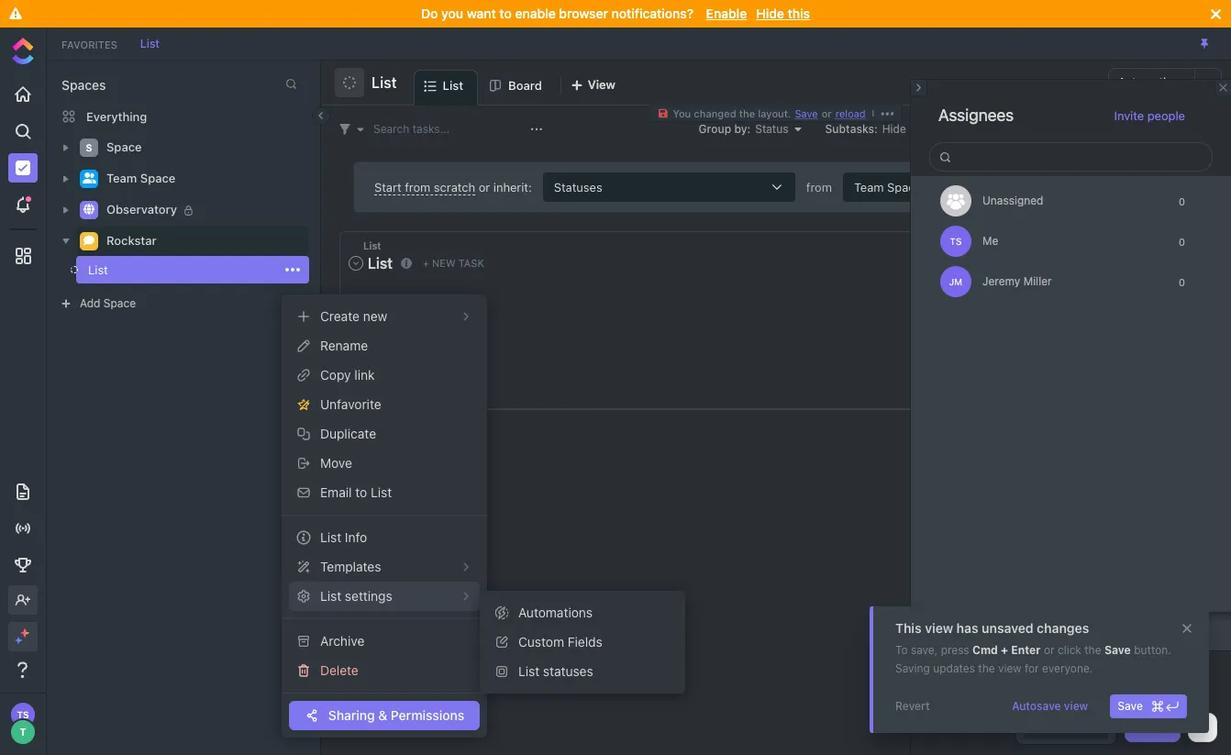 Task type: describe. For each thing, give the bounding box(es) containing it.
add space
[[80, 296, 136, 310]]

1 vertical spatial the
[[1085, 643, 1101, 657]]

share button
[[1073, 118, 1128, 140]]

custom fields link
[[487, 628, 678, 657]]

task
[[458, 257, 484, 269]]

or reload
[[822, 107, 866, 119]]

save button
[[1110, 694, 1187, 718]]

1 vertical spatial me
[[983, 234, 998, 248]]

link
[[354, 367, 375, 383]]

browser
[[559, 6, 608, 21]]

want
[[467, 6, 496, 21]]

this
[[895, 620, 922, 636]]

spaces link
[[47, 77, 106, 93]]

changes
[[1037, 620, 1089, 636]]

from
[[405, 179, 431, 194]]

this
[[788, 6, 810, 21]]

reload
[[836, 107, 866, 119]]

cmd
[[972, 643, 998, 657]]

has
[[957, 620, 979, 636]]

list right favorites
[[140, 36, 160, 50]]

assignees inside assignees button
[[1006, 123, 1057, 135]]

enter
[[1011, 643, 1041, 657]]

without
[[1098, 628, 1138, 642]]

to
[[895, 643, 908, 657]]

task
[[1149, 720, 1173, 734]]

+ inside the this view has unsaved changes to save, press cmd + enter or click the save button. saving updates the view for everyone.
[[1001, 643, 1008, 657]]

jm
[[949, 276, 963, 287]]

enable
[[706, 6, 747, 21]]

assignees button
[[984, 118, 1064, 140]]

teams
[[1062, 628, 1095, 642]]

or inside the this view has unsaved changes to save, press cmd + enter or click the save button. saving updates the view for everyone.
[[1044, 643, 1055, 657]]

team
[[106, 171, 137, 186]]

list inside dropdown button
[[320, 588, 341, 604]]

team space
[[106, 171, 176, 186]]

observatory link
[[106, 195, 297, 225]]

updates
[[933, 661, 975, 675]]

include assigned comments
[[1018, 672, 1156, 684]]

email to list
[[320, 484, 392, 500]]

assigned
[[1057, 672, 1102, 684]]

0 for unassigned
[[1179, 195, 1185, 207]]

unfavorite
[[320, 396, 381, 412]]

list down move link
[[371, 484, 392, 500]]

press
[[941, 643, 969, 657]]

save,
[[911, 643, 938, 657]]

enable
[[515, 6, 556, 21]]

move link
[[289, 449, 480, 478]]

email
[[320, 484, 352, 500]]

view for autosave
[[1064, 699, 1088, 713]]

0 vertical spatial list link
[[131, 36, 169, 50]]

sharing
[[328, 707, 375, 723]]

list inside "link"
[[320, 529, 341, 545]]

1 vertical spatial to
[[355, 484, 367, 500]]

team space link
[[106, 164, 297, 194]]

me button
[[943, 118, 984, 140]]

miller
[[1024, 274, 1052, 288]]

sharing & permissions link
[[289, 701, 480, 730]]

0 for jeremy miller
[[1179, 276, 1185, 288]]

changed
[[694, 107, 736, 119]]

archive link
[[289, 627, 480, 656]]

list statuses link
[[487, 657, 678, 686]]

rename link
[[289, 331, 480, 361]]

add
[[80, 296, 100, 310]]

list up search tasks... text field
[[443, 78, 463, 93]]

ts
[[950, 236, 962, 247]]

Search tasks... text field
[[373, 116, 526, 142]]

observatory
[[106, 202, 177, 217]]

favorites
[[61, 38, 117, 50]]

1 vertical spatial list link
[[443, 71, 471, 105]]

email to list link
[[289, 478, 480, 507]]

automations button
[[487, 598, 678, 628]]

unfavorite link
[[289, 390, 480, 419]]

rockstar
[[106, 233, 157, 248]]

jeremy
[[983, 274, 1020, 288]]

you
[[441, 6, 463, 21]]

saving
[[895, 661, 930, 675]]

do
[[421, 6, 438, 21]]

0 vertical spatial +
[[423, 257, 429, 269]]

Task Name text field
[[415, 375, 1147, 408]]

&
[[378, 707, 387, 723]]

fields
[[568, 634, 603, 650]]

everything link
[[47, 102, 320, 131]]

custom
[[518, 634, 564, 650]]

space for add space
[[104, 296, 136, 310]]

save inside the this view has unsaved changes to save, press cmd + enter or click the save button. saving updates the view for everyone.
[[1104, 643, 1131, 657]]

revert
[[895, 699, 930, 713]]

0 horizontal spatial hide
[[756, 6, 784, 21]]

for
[[1025, 661, 1039, 675]]

people for invite
[[1147, 108, 1185, 122]]

0 vertical spatial space
[[106, 140, 142, 154]]

0 vertical spatial or
[[822, 107, 832, 119]]

start from scratch or inherit:
[[374, 179, 532, 194]]

list settings
[[320, 588, 392, 604]]

copy
[[320, 367, 351, 383]]



Task type: vqa. For each thing, say whether or not it's contained in the screenshot.
the 30 to the right
no



Task type: locate. For each thing, give the bounding box(es) containing it.
archive
[[320, 633, 365, 649]]

user group image
[[82, 173, 96, 184]]

info
[[345, 529, 367, 545]]

1 vertical spatial space
[[140, 171, 176, 186]]

space for team space
[[140, 171, 176, 186]]

the down the cmd
[[978, 661, 995, 675]]

me inside button
[[962, 123, 977, 135]]

me left assignees button
[[962, 123, 977, 135]]

view inside button
[[1064, 699, 1088, 713]]

0 for me
[[1179, 235, 1185, 247]]

1 horizontal spatial automations
[[1118, 75, 1185, 89]]

autosave
[[1012, 699, 1061, 713]]

0 horizontal spatial the
[[739, 107, 755, 119]]

1 vertical spatial people
[[1001, 628, 1037, 642]]

tasks...
[[413, 122, 450, 135]]

0 horizontal spatial me
[[962, 123, 977, 135]]

invite
[[1114, 108, 1144, 122]]

1 horizontal spatial me
[[983, 234, 998, 248]]

list down start
[[363, 239, 381, 251]]

or down and
[[1044, 643, 1055, 657]]

hide people and teams without tasks
[[973, 628, 1169, 642]]

1 vertical spatial hide
[[973, 628, 998, 642]]

save down comments
[[1118, 699, 1143, 713]]

spaces
[[61, 77, 106, 93]]

view for this
[[925, 620, 953, 636]]

the
[[739, 107, 755, 119], [1085, 643, 1101, 657], [978, 661, 995, 675]]

automations up invite people
[[1118, 75, 1185, 89]]

2 horizontal spatial view
[[1064, 699, 1088, 713]]

to right email
[[355, 484, 367, 500]]

list info link
[[289, 523, 480, 552]]

unsaved
[[982, 620, 1034, 636]]

people for hide
[[1001, 628, 1037, 642]]

me
[[962, 123, 977, 135], [983, 234, 998, 248]]

board link
[[508, 70, 549, 105]]

click
[[1058, 643, 1082, 657]]

scratch
[[434, 179, 475, 194]]

inherit:
[[493, 179, 532, 194]]

copy link
[[320, 367, 375, 383]]

list link down rockstar
[[71, 256, 279, 283]]

automations
[[1118, 75, 1185, 89], [518, 605, 593, 620]]

assignees
[[939, 106, 1014, 125], [1006, 123, 1057, 135]]

duplicate link
[[289, 419, 480, 449]]

0 horizontal spatial automations
[[518, 605, 593, 620]]

tasks
[[1141, 628, 1169, 642]]

0 vertical spatial the
[[739, 107, 755, 119]]

1 horizontal spatial +
[[1001, 643, 1008, 657]]

automations button
[[1109, 69, 1194, 96]]

and
[[1040, 628, 1059, 642]]

3 0 from the top
[[1179, 276, 1185, 288]]

1 vertical spatial automations
[[518, 605, 593, 620]]

1 horizontal spatial the
[[978, 661, 995, 675]]

1 vertical spatial save
[[1118, 699, 1143, 713]]

1 vertical spatial view
[[998, 661, 1022, 675]]

2 vertical spatial list link
[[71, 256, 279, 283]]

1 vertical spatial or
[[479, 179, 490, 194]]

or
[[822, 107, 832, 119], [479, 179, 490, 194], [1044, 643, 1055, 657]]

space up observatory
[[140, 171, 176, 186]]

save down without
[[1104, 643, 1131, 657]]

the down teams
[[1085, 643, 1101, 657]]

this view has unsaved changes to save, press cmd + enter or click the save button. saving updates the view for everyone.
[[895, 620, 1171, 675]]

hide
[[756, 6, 784, 21], [973, 628, 998, 642]]

0 vertical spatial 0
[[1179, 195, 1185, 207]]

1 horizontal spatial or
[[822, 107, 832, 119]]

button.
[[1134, 643, 1171, 657]]

or left reload
[[822, 107, 832, 119]]

1 vertical spatial 0
[[1179, 235, 1185, 247]]

0 vertical spatial people
[[1147, 108, 1185, 122]]

0 horizontal spatial view
[[925, 620, 953, 636]]

0 horizontal spatial to
[[355, 484, 367, 500]]

invite people
[[1114, 108, 1185, 122]]

revert button
[[888, 694, 937, 718]]

do you want to enable browser notifications? enable hide this
[[421, 6, 810, 21]]

+ new task
[[423, 257, 484, 269]]

+ right the cmd
[[1001, 643, 1008, 657]]

hide left this
[[756, 6, 784, 21]]

save
[[1104, 643, 1131, 657], [1118, 699, 1143, 713]]

0 vertical spatial me
[[962, 123, 977, 135]]

permissions
[[391, 707, 464, 723]]

hide up the cmd
[[973, 628, 998, 642]]

2 vertical spatial 0
[[1179, 276, 1185, 288]]

2 horizontal spatial or
[[1044, 643, 1055, 657]]

2 horizontal spatial the
[[1085, 643, 1101, 657]]

automations up "custom fields"
[[518, 605, 593, 620]]

0
[[1179, 195, 1185, 207], [1179, 235, 1185, 247], [1179, 276, 1185, 288]]

2 vertical spatial view
[[1064, 699, 1088, 713]]

None text field
[[964, 143, 1206, 171]]

0 horizontal spatial people
[[1001, 628, 1037, 642]]

custom fields
[[518, 634, 603, 650]]

settings
[[345, 588, 392, 604]]

list left settings
[[320, 588, 341, 604]]

0 horizontal spatial +
[[423, 257, 429, 269]]

0 vertical spatial hide
[[756, 6, 784, 21]]

list info image
[[401, 258, 412, 269]]

automations inside dropdown button
[[518, 605, 593, 620]]

list link right favorites
[[131, 36, 169, 50]]

people up enter
[[1001, 628, 1037, 642]]

the left layout.
[[739, 107, 755, 119]]

you changed the layout.
[[673, 107, 791, 119]]

1 horizontal spatial people
[[1147, 108, 1185, 122]]

view
[[925, 620, 953, 636], [998, 661, 1022, 675], [1064, 699, 1088, 713]]

new
[[432, 257, 456, 269]]

people down automations button
[[1147, 108, 1185, 122]]

rockstar link
[[106, 227, 297, 256]]

rename
[[320, 338, 368, 353]]

list statuses
[[518, 663, 593, 679]]

list left info
[[320, 529, 341, 545]]

space up team
[[106, 140, 142, 154]]

jeremy miller
[[983, 274, 1052, 288]]

0 vertical spatial view
[[925, 620, 953, 636]]

delete link
[[289, 656, 480, 685]]

include
[[1018, 672, 1055, 684]]

you
[[673, 107, 691, 119]]

share
[[1094, 123, 1123, 135]]

autosave view
[[1012, 699, 1088, 713]]

sharing & permissions
[[328, 707, 464, 723]]

start
[[374, 179, 401, 194]]

list info
[[320, 529, 367, 545]]

2 vertical spatial or
[[1044, 643, 1055, 657]]

space
[[106, 140, 142, 154], [140, 171, 176, 186], [104, 296, 136, 310]]

comment image
[[83, 235, 94, 246]]

me right ts
[[983, 234, 998, 248]]

+ left new at the left top of the page
[[423, 257, 429, 269]]

1 horizontal spatial view
[[998, 661, 1022, 675]]

space right add
[[104, 296, 136, 310]]

statuses
[[543, 663, 593, 679]]

list
[[140, 36, 160, 50], [372, 74, 397, 91], [443, 78, 463, 93], [363, 239, 381, 251], [88, 262, 108, 277], [371, 484, 392, 500], [320, 529, 341, 545], [320, 588, 341, 604], [518, 663, 540, 679]]

0 horizontal spatial or
[[479, 179, 490, 194]]

1 horizontal spatial hide
[[973, 628, 998, 642]]

list settings link
[[289, 582, 480, 611]]

view left for
[[998, 661, 1022, 675]]

list down custom
[[518, 663, 540, 679]]

or left inherit: at the left of page
[[479, 179, 490, 194]]

0 vertical spatial to
[[499, 6, 512, 21]]

to
[[499, 6, 512, 21], [355, 484, 367, 500]]

layout.
[[758, 107, 791, 119]]

list inside button
[[372, 74, 397, 91]]

view up save,
[[925, 620, 953, 636]]

2 vertical spatial the
[[978, 661, 995, 675]]

list link up search tasks... text field
[[443, 71, 471, 105]]

0 vertical spatial save
[[1104, 643, 1131, 657]]

everything
[[86, 109, 147, 123]]

globe image
[[83, 204, 94, 215]]

save inside button
[[1118, 699, 1143, 713]]

1 0 from the top
[[1179, 195, 1185, 207]]

2 vertical spatial space
[[104, 296, 136, 310]]

to right want
[[499, 6, 512, 21]]

search tasks...
[[373, 122, 450, 135]]

2 0 from the top
[[1179, 235, 1185, 247]]

view down assigned
[[1064, 699, 1088, 713]]

1 horizontal spatial to
[[499, 6, 512, 21]]

notifications?
[[612, 6, 694, 21]]

0 vertical spatial automations
[[1118, 75, 1185, 89]]

unassigned
[[983, 194, 1043, 207]]

automations inside button
[[1118, 75, 1185, 89]]

move
[[320, 455, 352, 471]]

list down comment image
[[88, 262, 108, 277]]

list up search
[[372, 74, 397, 91]]

1 vertical spatial +
[[1001, 643, 1008, 657]]

apply
[[1094, 179, 1127, 194]]



